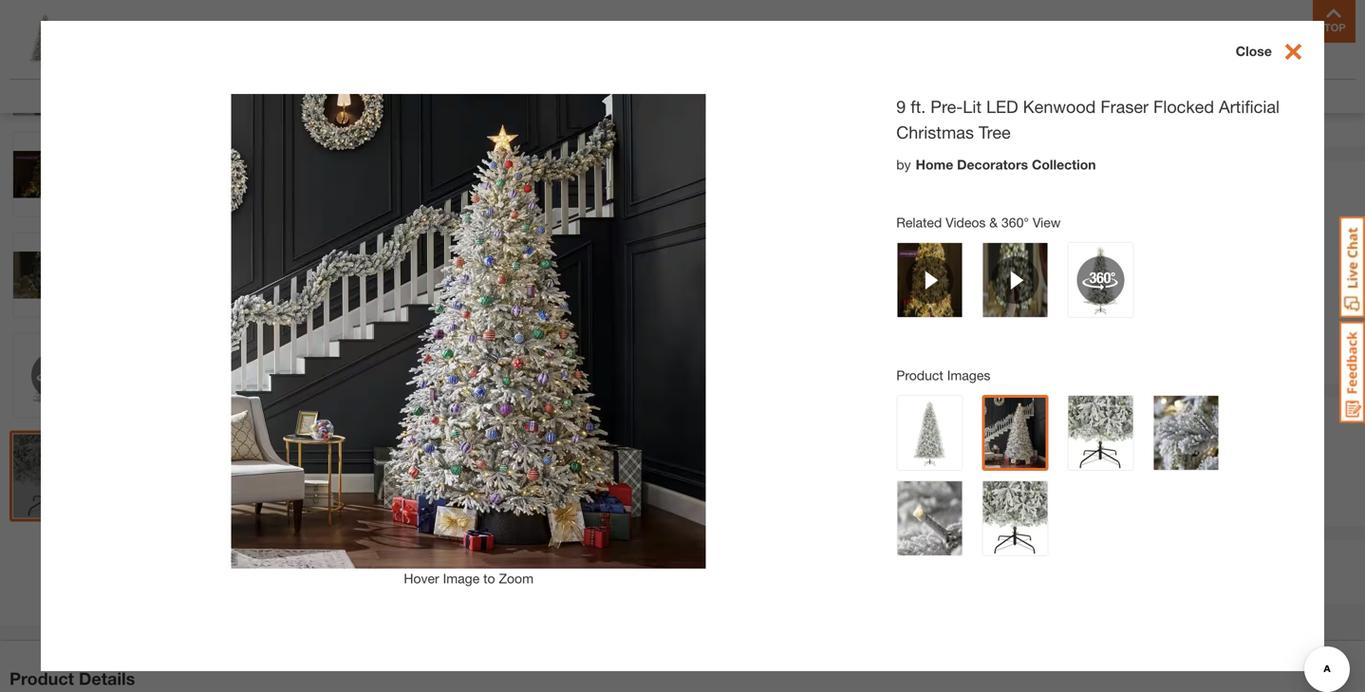Task type: vqa. For each thing, say whether or not it's contained in the screenshot.
Free & Easy Returns In Store or Online
yes



Task type: locate. For each thing, give the bounding box(es) containing it.
&
[[990, 214, 998, 230], [903, 552, 914, 573]]

specifications
[[445, 88, 529, 103]]

tree
[[979, 122, 1011, 142]]

1 vertical spatial details
[[79, 669, 135, 689]]

6329816941112 image
[[13, 133, 97, 216]]

by home decorators collection
[[897, 157, 1096, 172]]

live chat image
[[1340, 217, 1366, 318]]

dec inside delivery monday, dec 18 192 available
[[1059, 257, 1085, 273]]

by
[[897, 157, 911, 172], [1033, 418, 1048, 434]]

1 horizontal spatial 18
[[1088, 257, 1103, 273]]

1 horizontal spatial by
[[1033, 418, 1048, 434]]

0 horizontal spatial product
[[9, 669, 74, 689]]

order
[[828, 418, 861, 434]]

0 vertical spatial image
[[374, 499, 411, 515]]

it
[[1022, 418, 1030, 434]]

collection
[[1032, 157, 1096, 172]]

0 horizontal spatial hover
[[335, 499, 370, 515]]

9 left ft at the right top
[[891, 105, 899, 121]]

to inside button
[[414, 499, 426, 515]]

1 horizontal spatial available
[[1027, 277, 1079, 293]]

product
[[897, 367, 944, 383], [9, 669, 74, 689]]

0 horizontal spatial 18
[[828, 438, 842, 454]]

view left more
[[836, 3, 868, 21]]

0 vertical spatial hover
[[335, 499, 370, 515]]

6329915406112 image
[[13, 233, 97, 317]]

product inside 'button'
[[9, 669, 74, 689]]

1 vertical spatial product
[[9, 669, 74, 689]]

9 ft. pre-lit led kenwood fraser flocked artificial christmas tree
[[897, 96, 1280, 142]]

0 horizontal spatial &
[[903, 552, 914, 573]]

returns
[[963, 552, 1027, 573]]

1 horizontal spatial product
[[897, 367, 944, 383]]

pre-
[[931, 96, 963, 117]]

store right 'in'
[[1052, 552, 1096, 573]]

1 horizontal spatial view
[[1033, 214, 1061, 230]]

dec
[[828, 257, 853, 273], [884, 257, 909, 273], [1059, 257, 1085, 273]]

customer
[[1100, 88, 1158, 103]]

by right it
[[1033, 418, 1048, 434]]

hover
[[335, 499, 370, 515], [404, 571, 439, 586]]

customer reviews button
[[1100, 86, 1212, 106], [1100, 86, 1212, 106]]

& left 360°
[[990, 214, 998, 230]]

3 dec from the left
[[1059, 257, 1085, 273]]

by up daly city
[[897, 157, 911, 172]]

dec right monday,
[[1059, 257, 1085, 273]]

0 vertical spatial hover image to zoom
[[335, 499, 465, 515]]

product for product details
[[9, 669, 74, 689]]

1 horizontal spatial hover
[[404, 571, 439, 586]]

None field
[[857, 475, 897, 515]]

mon, december 18
[[828, 418, 1153, 454]]

1 horizontal spatial &
[[990, 214, 998, 230]]

1 vertical spatial image
[[443, 571, 480, 586]]

0 horizontal spatial available
[[853, 277, 905, 293]]

decorators
[[957, 157, 1029, 172]]

dec right '-'
[[884, 257, 909, 273]]

0 vertical spatial store
[[897, 225, 945, 248]]

ft.
[[911, 96, 926, 117]]

26
[[856, 257, 871, 273]]

to inside "ship to store dec 26 - dec 29 available"
[[873, 225, 891, 248]]

available down monday,
[[1027, 277, 1079, 293]]

2 dec from the left
[[884, 257, 909, 273]]

& right free
[[903, 552, 914, 573]]

easy
[[919, 552, 958, 573]]

0 vertical spatial 18
[[1088, 257, 1103, 273]]

0 horizontal spatial view
[[836, 3, 868, 21]]

hover image to zoom
[[335, 499, 465, 515], [404, 571, 534, 586]]

available inside delivery monday, dec 18 192 available
[[1027, 277, 1079, 293]]

monday,
[[1001, 257, 1056, 273]]

home decorators collection pre lit christmas trees 21hd10010 40.2 image
[[13, 435, 97, 518]]

18 right monday,
[[1088, 257, 1103, 273]]

flocked
[[1154, 96, 1215, 117]]

0 vertical spatial &
[[990, 214, 998, 230]]

delivery monday, dec 18 192 available
[[1001, 225, 1103, 293]]

0 vertical spatial by
[[897, 157, 911, 172]]

1
[[904, 418, 911, 434]]

store up 29
[[897, 225, 945, 248]]

1 vertical spatial store
[[1052, 552, 1096, 573]]

0 horizontal spatial details
[[79, 669, 135, 689]]

0 horizontal spatial store
[[897, 225, 945, 248]]

9
[[897, 96, 906, 117], [891, 105, 899, 121]]

store
[[897, 225, 945, 248], [1052, 552, 1096, 573]]

christmas
[[897, 122, 974, 142]]

+
[[910, 481, 924, 508]]

available
[[853, 277, 905, 293], [1027, 277, 1079, 293]]

9 inside 9 ft. pre-lit led kenwood fraser flocked artificial christmas tree
[[897, 96, 906, 117]]

1 available from the left
[[853, 277, 905, 293]]

fraser
[[1101, 96, 1149, 117]]

1 dec from the left
[[828, 257, 853, 273]]

1 vertical spatial hover
[[404, 571, 439, 586]]

zoom
[[430, 499, 465, 515], [499, 571, 534, 586]]

1 vertical spatial hover image to zoom
[[404, 571, 534, 586]]

1 vertical spatial 18
[[828, 438, 842, 454]]

get
[[1000, 418, 1019, 434]]

view more details
[[836, 3, 958, 21]]

images
[[947, 367, 991, 383]]

december
[[1087, 418, 1153, 434]]

home decorators collection pre lit christmas trees 21hd10010 e1.1 image
[[13, 32, 97, 116]]

9 inside button
[[891, 105, 899, 121]]

image
[[374, 499, 411, 515], [443, 571, 480, 586]]

available down '-'
[[853, 277, 905, 293]]

9 left ft.
[[897, 96, 906, 117]]

view right 360°
[[1033, 214, 1061, 230]]

product for product images
[[897, 367, 944, 383]]

specifications button
[[445, 86, 529, 106], [445, 86, 529, 106]]

dec left 26
[[828, 257, 853, 273]]

0 horizontal spatial image
[[374, 499, 411, 515]]

ft
[[902, 105, 911, 121]]

product inside '9 ft. pre-lit led kenwood fraser flocked artificial christmas tree' main content
[[897, 367, 944, 383]]

to
[[873, 225, 891, 248], [984, 418, 996, 434], [414, 499, 426, 515], [483, 571, 495, 586]]

9 for 9 ft
[[891, 105, 899, 121]]

1 horizontal spatial zoom
[[499, 571, 534, 586]]

1 vertical spatial zoom
[[499, 571, 534, 586]]

1 horizontal spatial store
[[1052, 552, 1096, 573]]

hr
[[915, 418, 928, 434]]

18 down order at the bottom of page
[[828, 438, 842, 454]]

details
[[912, 3, 958, 21], [79, 669, 135, 689]]

& inside '9 ft. pre-lit led kenwood fraser flocked artificial christmas tree' main content
[[990, 214, 998, 230]]

2 available from the left
[[1027, 277, 1079, 293]]

product image image
[[14, 9, 76, 71]]

close button
[[1236, 40, 1325, 65]]

to inside '9 ft. pre-lit led kenwood fraser flocked artificial christmas tree' main content
[[483, 571, 495, 586]]

1 horizontal spatial image
[[443, 571, 480, 586]]

delivery
[[1001, 225, 1074, 248]]

0 horizontal spatial by
[[897, 157, 911, 172]]

0 horizontal spatial zoom
[[430, 499, 465, 515]]

0 vertical spatial zoom
[[430, 499, 465, 515]]

18
[[1088, 257, 1103, 273], [828, 438, 842, 454]]

2 horizontal spatial dec
[[1059, 257, 1085, 273]]

0 vertical spatial product
[[897, 367, 944, 383]]

1 horizontal spatial dec
[[884, 257, 909, 273]]

led
[[987, 96, 1019, 117]]

0 horizontal spatial dec
[[828, 257, 853, 273]]

9 ft button
[[880, 94, 923, 133]]

or
[[1101, 552, 1118, 573]]

view
[[836, 3, 868, 21], [1033, 214, 1061, 230]]

daly
[[877, 172, 903, 188]]

0 vertical spatial details
[[912, 3, 958, 21]]

59
[[932, 418, 946, 434]]

1 vertical spatial view
[[1033, 214, 1061, 230]]



Task type: describe. For each thing, give the bounding box(es) containing it.
94015
[[862, 438, 899, 454]]

more
[[872, 3, 907, 21]]

daly city button
[[877, 172, 930, 188]]

top button
[[1313, 0, 1356, 43]]

view inside '9 ft. pre-lit led kenwood fraser flocked artificial christmas tree' main content
[[1033, 214, 1061, 230]]

zoom inside '9 ft. pre-lit led kenwood fraser flocked artificial christmas tree' main content
[[499, 571, 534, 586]]

1 vertical spatial by
[[1033, 418, 1048, 434]]

details inside 'button'
[[79, 669, 135, 689]]

videos
[[946, 214, 986, 230]]

product details
[[9, 669, 135, 689]]

view more details link
[[836, 3, 958, 21]]

online
[[1122, 552, 1175, 573]]

artificial
[[1219, 96, 1280, 117]]

ship to store dec 26 - dec 29 available
[[828, 225, 945, 293]]

in
[[1032, 552, 1047, 573]]

29
[[913, 257, 928, 273]]

192
[[1001, 277, 1024, 293]]

store inside "ship to store dec 26 - dec 29 available"
[[897, 225, 945, 248]]

mon,
[[1051, 418, 1083, 434]]

order within 1 hr 59 mins to get it by
[[828, 418, 1051, 434]]

0 vertical spatial view
[[836, 3, 868, 21]]

home decorators collection pre lit christmas trees 21hd10010 64.0 image
[[13, 0, 97, 15]]

-
[[875, 257, 880, 273]]

+ button
[[897, 475, 937, 515]]

hover image to zoom inside hover image to zoom button
[[335, 499, 465, 515]]

hover inside '9 ft. pre-lit led kenwood fraser flocked artificial christmas tree' main content
[[404, 571, 439, 586]]

free
[[862, 552, 898, 573]]

city
[[907, 172, 930, 188]]

within
[[865, 418, 900, 434]]

9 ft. pre-lit led kenwood fraser flocked artificial christmas tree main content
[[0, 0, 1366, 692]]

lit
[[963, 96, 982, 117]]

18 inside delivery monday, dec 18 192 available
[[1088, 257, 1103, 273]]

316124656_s01 image
[[13, 334, 97, 418]]

18 inside mon, december 18
[[828, 438, 842, 454]]

kenwood
[[1023, 96, 1096, 117]]

9 for 9 ft. pre-lit led kenwood fraser flocked artificial christmas tree
[[897, 96, 906, 117]]

1 horizontal spatial details
[[912, 3, 958, 21]]

hover image to zoom button
[[115, 0, 685, 517]]

feedback link image
[[1340, 321, 1366, 424]]

hover image to zoom inside '9 ft. pre-lit led kenwood fraser flocked artificial christmas tree' main content
[[404, 571, 534, 586]]

9 ft
[[891, 105, 911, 121]]

available inside "ship to store dec 26 - dec 29 available"
[[853, 277, 905, 293]]

1 vertical spatial &
[[903, 552, 914, 573]]

related videos & 360° view
[[897, 214, 1061, 230]]

360°
[[1002, 214, 1029, 230]]

close image
[[1272, 40, 1306, 63]]

daly city
[[877, 172, 930, 188]]

close
[[1236, 43, 1272, 59]]

reviews
[[1162, 88, 1212, 103]]

product details button
[[0, 641, 1366, 692]]

free & easy returns in store or online
[[862, 552, 1175, 573]]

customer reviews
[[1100, 88, 1212, 103]]

image inside button
[[374, 499, 411, 515]]

image inside '9 ft. pre-lit led kenwood fraser flocked artificial christmas tree' main content
[[443, 571, 480, 586]]

mins
[[950, 418, 981, 434]]

zoom inside hover image to zoom button
[[430, 499, 465, 515]]

product images
[[897, 367, 991, 383]]

hover inside button
[[335, 499, 370, 515]]

home
[[916, 157, 954, 172]]

by inside '9 ft. pre-lit led kenwood fraser flocked artificial christmas tree' main content
[[897, 157, 911, 172]]

ship
[[828, 225, 868, 248]]

related
[[897, 214, 942, 230]]



